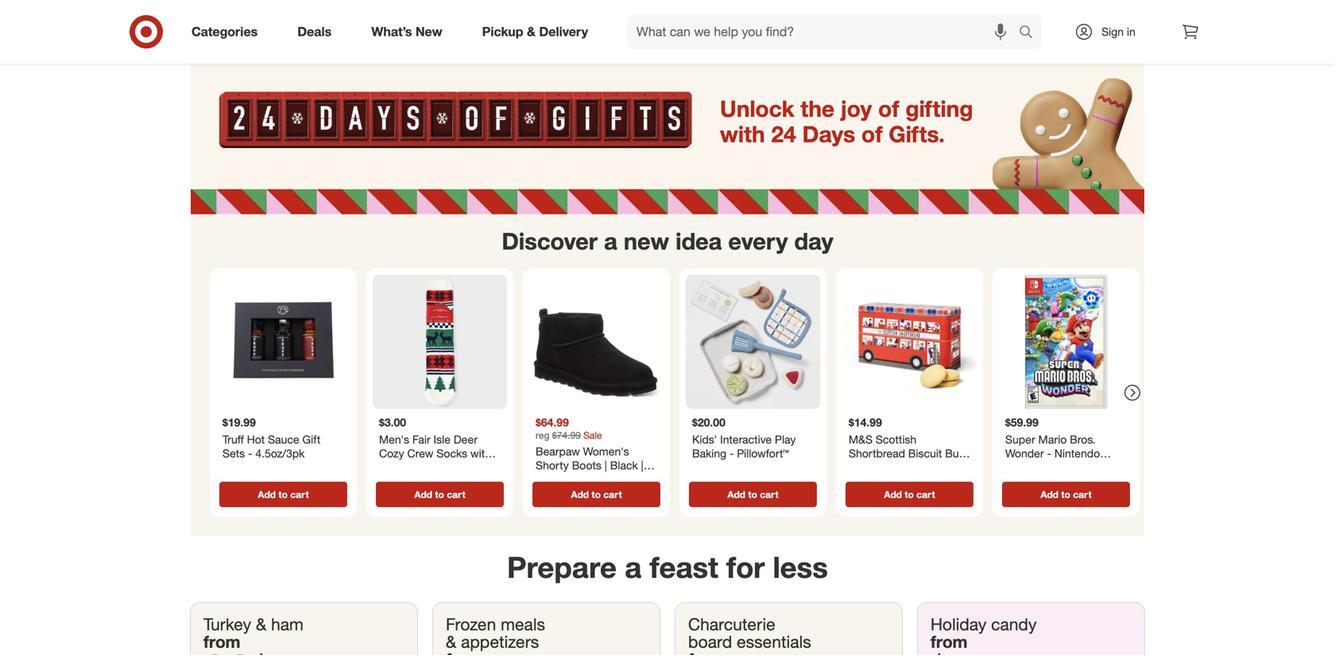 Task type: vqa. For each thing, say whether or not it's contained in the screenshot.


Task type: locate. For each thing, give the bounding box(es) containing it.
1 cart from the left
[[290, 489, 309, 501]]

add to cart for kids' interactive play baking - pillowfort™
[[728, 489, 779, 501]]

5 to from the left
[[905, 489, 914, 501]]

what's
[[372, 24, 412, 39]]

size
[[536, 472, 557, 486]]

1 horizontal spatial a
[[625, 549, 642, 585]]

prepare
[[507, 549, 617, 585]]

0 vertical spatial a
[[604, 227, 618, 255]]

3 add from the left
[[571, 489, 589, 501]]

& left ham
[[256, 614, 267, 634]]

frozen meals & appetizers
[[446, 614, 545, 652]]

less
[[773, 549, 828, 585]]

1 vertical spatial a
[[625, 549, 642, 585]]

1 | from the left
[[605, 458, 607, 472]]

-
[[248, 446, 252, 460], [730, 446, 734, 460], [1048, 446, 1052, 460], [867, 460, 872, 474]]

pickup
[[482, 24, 524, 39]]

4 to from the left
[[749, 489, 758, 501]]

what's new link
[[358, 14, 462, 49]]

from left ham
[[204, 632, 241, 652]]

1 to from the left
[[279, 489, 288, 501]]

& right pickup
[[527, 24, 536, 39]]

add for $64.99 reg $74.99 sale bearpaw women's shorty boots | black  | size 7
[[571, 489, 589, 501]]

2 horizontal spatial &
[[527, 24, 536, 39]]

1 horizontal spatial from
[[931, 632, 968, 652]]

joy
[[841, 95, 872, 122]]

3 add to cart button from the left
[[533, 482, 661, 507]]

cart for $19.99 truff hot sauce gift sets - 4.5oz/3pk
[[290, 489, 309, 501]]

- right baking
[[730, 446, 734, 460]]

2 to from the left
[[435, 489, 444, 501]]

& left appetizers
[[446, 632, 457, 652]]

0 horizontal spatial from
[[204, 632, 241, 652]]

1 add from the left
[[258, 489, 276, 501]]

cart
[[290, 489, 309, 501], [447, 489, 466, 501], [604, 489, 622, 501], [760, 489, 779, 501], [917, 489, 936, 501], [1074, 489, 1092, 501]]

pickup & delivery link
[[469, 14, 608, 49]]

super mario bros. wonder - nintendo switch image
[[999, 275, 1134, 409]]

to for truff hot sauce gift sets - 4.5oz/3pk
[[279, 489, 288, 501]]

3 cart from the left
[[604, 489, 622, 501]]

6 to from the left
[[1062, 489, 1071, 501]]

sign in link
[[1061, 14, 1161, 49]]

add to cart
[[258, 489, 309, 501], [415, 489, 466, 501], [571, 489, 622, 501], [728, 489, 779, 501], [884, 489, 936, 501], [1041, 489, 1092, 501]]

add to cart button for $20.00 kids' interactive play baking - pillowfort™
[[689, 482, 817, 507]]

& inside the "frozen meals & appetizers"
[[446, 632, 457, 652]]

a for discover
[[604, 227, 618, 255]]

- right sets
[[248, 446, 252, 460]]

4 add to cart button from the left
[[689, 482, 817, 507]]

0 horizontal spatial &
[[256, 614, 267, 634]]

every
[[729, 227, 788, 255]]

a
[[604, 227, 618, 255], [625, 549, 642, 585]]

add to cart button
[[219, 482, 347, 507], [376, 482, 504, 507], [533, 482, 661, 507], [689, 482, 817, 507], [846, 482, 974, 507], [1003, 482, 1131, 507]]

prepare a feast for less
[[507, 549, 828, 585]]

0 horizontal spatial a
[[604, 227, 618, 255]]

black
[[610, 458, 638, 472]]

switch
[[1006, 460, 1040, 474]]

holiday
[[931, 614, 987, 634]]

of
[[879, 95, 900, 122], [862, 121, 883, 148]]

bearpaw
[[536, 444, 580, 458]]

1 horizontal spatial |
[[641, 458, 644, 472]]

cart for $64.99 reg $74.99 sale bearpaw women's shorty boots | black  | size 7
[[604, 489, 622, 501]]

- right wonder
[[1048, 446, 1052, 460]]

4 cart from the left
[[760, 489, 779, 501]]

4 add from the left
[[728, 489, 746, 501]]

of right days on the right of the page
[[862, 121, 883, 148]]

$59.99
[[1006, 415, 1039, 429]]

4.5oz/3pk
[[256, 446, 305, 460]]

| left black
[[605, 458, 607, 472]]

$14.99
[[849, 415, 882, 429]]

a left new
[[604, 227, 618, 255]]

$59.99 super mario bros. wonder - nintendo switch
[[1006, 415, 1101, 474]]

deals link
[[284, 14, 352, 49]]

new
[[416, 24, 443, 39]]

day
[[795, 227, 834, 255]]

- inside $59.99 super mario bros. wonder - nintendo switch
[[1048, 446, 1052, 460]]

&
[[527, 24, 536, 39], [256, 614, 267, 634], [446, 632, 457, 652]]

delivery
[[539, 24, 588, 39]]

board
[[689, 632, 733, 652]]

1 horizontal spatial &
[[446, 632, 457, 652]]

add to cart button for $59.99 super mario bros. wonder - nintendo switch
[[1003, 482, 1131, 507]]

add to cart for super mario bros. wonder - nintendo switch
[[1041, 489, 1092, 501]]

kids'
[[693, 433, 717, 446]]

6 add to cart button from the left
[[1003, 482, 1131, 507]]

3 to from the left
[[592, 489, 601, 501]]

of right joy
[[879, 95, 900, 122]]

sign
[[1102, 25, 1124, 39]]

0 horizontal spatial |
[[605, 458, 607, 472]]

2 add from the left
[[415, 489, 433, 501]]

to
[[279, 489, 288, 501], [435, 489, 444, 501], [592, 489, 601, 501], [749, 489, 758, 501], [905, 489, 914, 501], [1062, 489, 1071, 501]]

play
[[775, 433, 796, 446]]

essentials
[[737, 632, 812, 652]]

$20.00 kids' interactive play baking - pillowfort™
[[693, 415, 796, 460]]

to for super mario bros. wonder - nintendo switch
[[1062, 489, 1071, 501]]

sets
[[223, 446, 245, 460]]

a left feast
[[625, 549, 642, 585]]

bearpaw women's shorty boots | black  | size 7 image
[[530, 275, 664, 409]]

men's fair isle deer cozy crew socks with gift card holder - wondershop™ white 6-12 image
[[373, 275, 507, 409]]

5 add to cart button from the left
[[846, 482, 974, 507]]

& inside turkey & ham from
[[256, 614, 267, 634]]

sale
[[584, 429, 602, 441]]

m&s
[[849, 433, 873, 446]]

add to cart button for $64.99 reg $74.99 sale bearpaw women's shorty boots | black  | size 7
[[533, 482, 661, 507]]

3 add to cart from the left
[[571, 489, 622, 501]]

1 add to cart button from the left
[[219, 482, 347, 507]]

from left candy
[[931, 632, 968, 652]]

a for prepare
[[625, 549, 642, 585]]

m&s scottish shortbread biscuit bus tin - 17.64oz image
[[843, 275, 977, 409]]

2 from from the left
[[931, 632, 968, 652]]

- right tin
[[867, 460, 872, 474]]

7
[[560, 472, 566, 486]]

6 add to cart from the left
[[1041, 489, 1092, 501]]

2 add to cart from the left
[[415, 489, 466, 501]]

shorty
[[536, 458, 569, 472]]

a inside region
[[604, 227, 618, 255]]

1 add to cart from the left
[[258, 489, 309, 501]]

5 add to cart from the left
[[884, 489, 936, 501]]

1 from from the left
[[204, 632, 241, 652]]

6 add from the left
[[1041, 489, 1059, 501]]

| right black
[[641, 458, 644, 472]]

meals
[[501, 614, 545, 634]]

4 add to cart from the left
[[728, 489, 779, 501]]

6 cart from the left
[[1074, 489, 1092, 501]]

reg
[[536, 429, 550, 441]]

$19.99
[[223, 415, 256, 429]]

add to cart button for $14.99 m&s scottish shortbread biscuit bus tin - 17.64oz
[[846, 482, 974, 507]]

candy
[[992, 614, 1037, 634]]

5 add from the left
[[884, 489, 903, 501]]

5 cart from the left
[[917, 489, 936, 501]]

& inside pickup & delivery link
[[527, 24, 536, 39]]

add
[[258, 489, 276, 501], [415, 489, 433, 501], [571, 489, 589, 501], [728, 489, 746, 501], [884, 489, 903, 501], [1041, 489, 1059, 501]]

wonder
[[1006, 446, 1045, 460]]

to for bearpaw women's shorty boots | black  | size 7
[[592, 489, 601, 501]]

gifting
[[906, 95, 974, 122]]



Task type: describe. For each thing, give the bounding box(es) containing it.
appetizers
[[461, 632, 539, 652]]

search button
[[1012, 14, 1050, 52]]

$3.00
[[379, 415, 406, 429]]

$19.99 truff hot sauce gift sets - 4.5oz/3pk
[[223, 415, 321, 460]]

cart for $20.00 kids' interactive play baking - pillowfort™
[[760, 489, 779, 501]]

cart for $59.99 super mario bros. wonder - nintendo switch
[[1074, 489, 1092, 501]]

baking
[[693, 446, 727, 460]]

nintendo
[[1055, 446, 1101, 460]]

- inside $14.99 m&s scottish shortbread biscuit bus tin - 17.64oz
[[867, 460, 872, 474]]

$3.00 link
[[373, 275, 507, 479]]

holiday candy from
[[931, 614, 1037, 652]]

2 | from the left
[[641, 458, 644, 472]]

biscuit
[[909, 446, 943, 460]]

new
[[624, 227, 670, 255]]

charcuterie
[[689, 614, 776, 634]]

women's
[[583, 444, 629, 458]]

& for delivery
[[527, 24, 536, 39]]

add to cart for bearpaw women's shorty boots | black  | size 7
[[571, 489, 622, 501]]

unlock the joy of gifting with 24 days of gifts.
[[720, 95, 974, 148]]

frozen
[[446, 614, 496, 634]]

scottish
[[876, 433, 917, 446]]

ham
[[271, 614, 304, 634]]

truff
[[223, 433, 244, 446]]

carousel region
[[191, 214, 1145, 536]]

in
[[1127, 25, 1136, 39]]

pickup & delivery
[[482, 24, 588, 39]]

boots
[[572, 458, 602, 472]]

for
[[727, 549, 765, 585]]

cart for $14.99 m&s scottish shortbread biscuit bus tin - 17.64oz
[[917, 489, 936, 501]]

sign in
[[1102, 25, 1136, 39]]

sauce
[[268, 433, 299, 446]]

2 cart from the left
[[447, 489, 466, 501]]

gift
[[303, 433, 321, 446]]

to for m&s scottish shortbread biscuit bus tin - 17.64oz
[[905, 489, 914, 501]]

what's new
[[372, 24, 443, 39]]

idea
[[676, 227, 722, 255]]

- inside the $20.00 kids' interactive play baking - pillowfort™
[[730, 446, 734, 460]]

24 days of gifts image
[[191, 52, 1145, 214]]

unlock
[[720, 95, 795, 122]]

charcuterie board essentials
[[689, 614, 812, 652]]

tin
[[849, 460, 864, 474]]

$74.99
[[552, 429, 581, 441]]

add to cart for m&s scottish shortbread biscuit bus tin - 17.64oz
[[884, 489, 936, 501]]

add for $19.99 truff hot sauce gift sets - 4.5oz/3pk
[[258, 489, 276, 501]]

interactive
[[720, 433, 772, 446]]

shortbread
[[849, 446, 906, 460]]

discover a new idea every day
[[502, 227, 834, 255]]

$64.99
[[536, 415, 569, 429]]

hot
[[247, 433, 265, 446]]

with
[[720, 121, 765, 148]]

truff hot sauce gift sets - 4.5oz/3pk image
[[216, 275, 351, 409]]

days
[[803, 121, 856, 148]]

add to cart for truff hot sauce gift sets - 4.5oz/3pk
[[258, 489, 309, 501]]

add for $59.99 super mario bros. wonder - nintendo switch
[[1041, 489, 1059, 501]]

deals
[[298, 24, 332, 39]]

categories
[[192, 24, 258, 39]]

categories link
[[178, 14, 278, 49]]

gifts.
[[889, 121, 945, 148]]

24
[[772, 121, 797, 148]]

from inside turkey & ham from
[[204, 632, 241, 652]]

add for $14.99 m&s scottish shortbread biscuit bus tin - 17.64oz
[[884, 489, 903, 501]]

super
[[1006, 433, 1036, 446]]

$14.99 m&s scottish shortbread biscuit bus tin - 17.64oz
[[849, 415, 965, 474]]

$20.00
[[693, 415, 726, 429]]

turkey & ham from
[[204, 614, 304, 652]]

to for kids' interactive play baking - pillowfort™
[[749, 489, 758, 501]]

What can we help you find? suggestions appear below search field
[[627, 14, 1023, 49]]

bros.
[[1070, 433, 1096, 446]]

kids' interactive play baking - pillowfort™ image
[[686, 275, 821, 409]]

the
[[801, 95, 835, 122]]

2 add to cart button from the left
[[376, 482, 504, 507]]

add for $20.00 kids' interactive play baking - pillowfort™
[[728, 489, 746, 501]]

- inside $19.99 truff hot sauce gift sets - 4.5oz/3pk
[[248, 446, 252, 460]]

mario
[[1039, 433, 1067, 446]]

& for ham
[[256, 614, 267, 634]]

$64.99 reg $74.99 sale bearpaw women's shorty boots | black  | size 7
[[536, 415, 644, 486]]

from inside holiday candy from
[[931, 632, 968, 652]]

17.64oz
[[875, 460, 914, 474]]

search
[[1012, 25, 1050, 41]]

pillowfort™
[[737, 446, 789, 460]]

bus
[[946, 446, 965, 460]]

discover
[[502, 227, 598, 255]]

turkey
[[204, 614, 251, 634]]

add to cart button for $19.99 truff hot sauce gift sets - 4.5oz/3pk
[[219, 482, 347, 507]]

feast
[[650, 549, 719, 585]]



